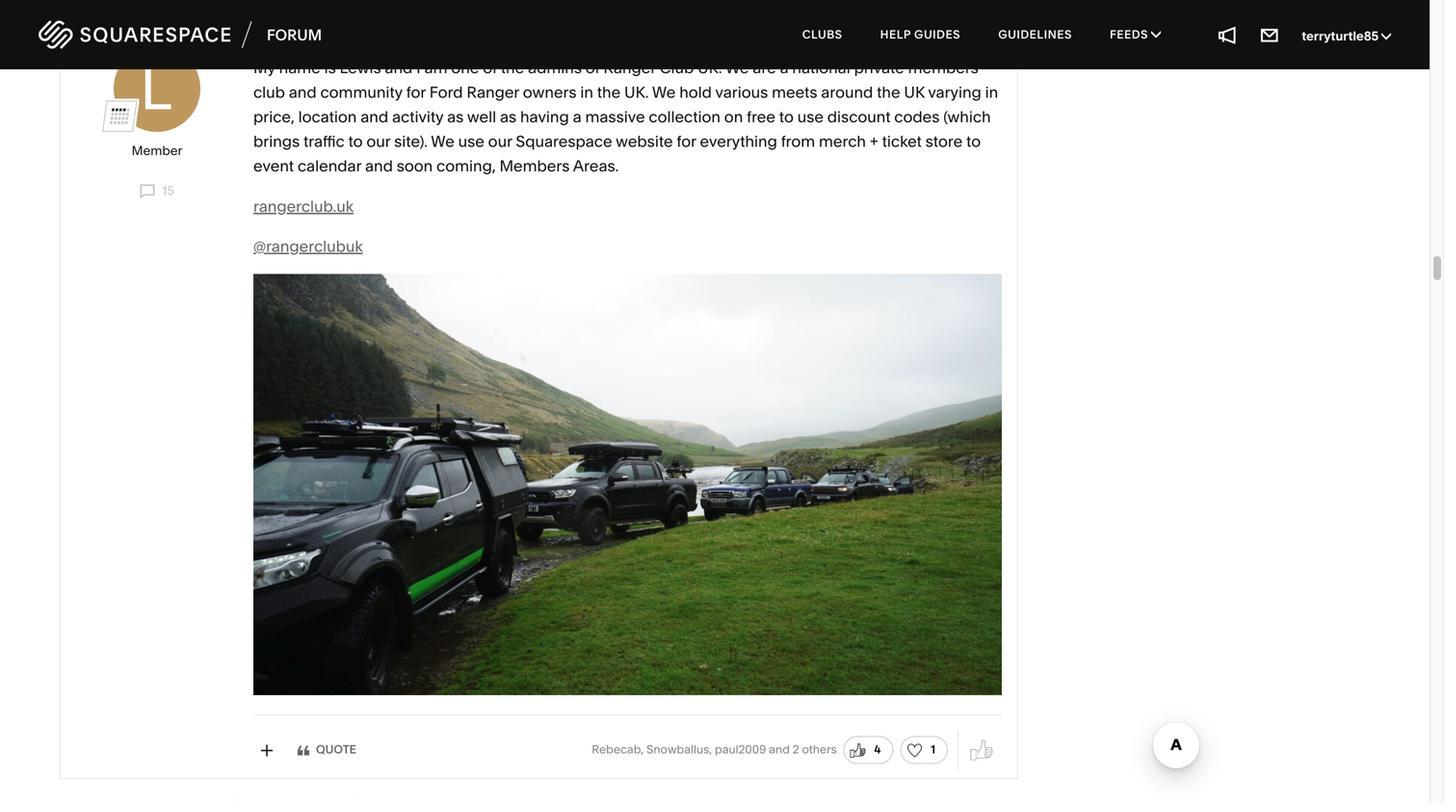 Task type: describe. For each thing, give the bounding box(es) containing it.
22,
[[343, 17, 359, 31]]

free
[[747, 107, 776, 126]]

(which
[[944, 107, 991, 126]]

hold
[[680, 83, 712, 102]]

ford
[[430, 83, 463, 102]]

level 4 image
[[102, 99, 137, 134]]

paul2009
[[715, 743, 766, 757]]

various
[[716, 83, 768, 102]]

guides
[[915, 27, 961, 41]]

caret down image
[[1152, 28, 1162, 40]]

help guides link
[[863, 10, 978, 60]]

community
[[320, 83, 403, 102]]

messages image
[[1260, 24, 1281, 45]]

massive
[[585, 107, 645, 126]]

rangerclub.uk
[[253, 197, 354, 216]]

codes
[[895, 107, 940, 126]]

like image
[[968, 737, 996, 765]]

2 horizontal spatial to
[[967, 132, 981, 151]]

and left soon
[[365, 157, 393, 176]]

rangerclub.uk link
[[253, 197, 354, 216]]

guidelines link
[[981, 10, 1090, 60]]

guidelines
[[999, 27, 1073, 41]]

help guides
[[881, 27, 961, 41]]

owners
[[523, 83, 577, 102]]

@rangerclubuk
[[253, 237, 363, 256]]

price,
[[253, 107, 295, 126]]

1 of from the left
[[483, 58, 497, 77]]

varying
[[928, 83, 982, 102]]

squarespace
[[516, 132, 613, 151]]

15 link
[[140, 183, 174, 199]]

national
[[793, 58, 851, 77]]

1 our from the left
[[367, 132, 391, 151]]

rebecab , snowballus , paul2009 and 2 others
[[592, 743, 837, 757]]

everything
[[700, 132, 778, 151]]

0 horizontal spatial ranger
[[467, 83, 519, 102]]

paul2009 link
[[715, 743, 766, 757]]

event
[[253, 157, 294, 176]]

2 as from the left
[[500, 107, 517, 126]]

rebecab link
[[592, 743, 641, 757]]

1 as from the left
[[447, 107, 464, 126]]

1 vertical spatial use
[[458, 132, 485, 151]]

quote
[[316, 743, 357, 757]]

admins
[[528, 58, 582, 77]]

2 , from the left
[[710, 743, 712, 757]]

i
[[417, 58, 421, 77]]

0 horizontal spatial the
[[501, 58, 524, 77]]

merch
[[819, 132, 866, 151]]

and left 2
[[769, 743, 790, 757]]

on
[[725, 107, 743, 126]]

1 horizontal spatial a
[[780, 58, 789, 77]]

1 vertical spatial for
[[677, 132, 697, 151]]

feeds
[[1110, 27, 1152, 41]]

october
[[295, 17, 340, 31]]

1 horizontal spatial ranger
[[604, 58, 656, 77]]

location
[[298, 107, 357, 126]]

members
[[908, 58, 979, 77]]

traffic
[[304, 132, 345, 151]]

squarespace forum image
[[39, 18, 322, 52]]

comment image
[[140, 185, 155, 199]]

uk
[[904, 83, 925, 102]]

well
[[467, 107, 496, 126]]

soon
[[397, 157, 433, 176]]

others
[[802, 743, 837, 757]]

clubs
[[803, 27, 843, 41]]

one
[[451, 58, 479, 77]]

lewisc image
[[114, 45, 200, 132]]

areas.
[[573, 157, 619, 176]]

0 horizontal spatial to
[[348, 132, 363, 151]]

feeds link
[[1093, 10, 1179, 60]]

clubs link
[[785, 10, 860, 60]]

from
[[781, 132, 816, 151]]

meets
[[772, 83, 818, 102]]

around
[[821, 83, 873, 102]]

are
[[753, 58, 776, 77]]

4 link
[[844, 737, 894, 765]]

and left i
[[385, 58, 413, 77]]

coming,
[[437, 157, 496, 176]]

1 horizontal spatial the
[[597, 83, 621, 102]]



Task type: locate. For each thing, give the bounding box(es) containing it.
quote link
[[298, 743, 357, 757]]

and
[[385, 58, 413, 77], [289, 83, 317, 102], [361, 107, 389, 126], [365, 157, 393, 176], [769, 743, 790, 757]]

our down well
[[488, 132, 512, 151]]

to right free
[[779, 107, 794, 126]]

and down community on the left
[[361, 107, 389, 126]]

brings
[[253, 132, 300, 151]]

in up (which
[[986, 83, 999, 102]]

ranger left club
[[604, 58, 656, 77]]

2 our from the left
[[488, 132, 512, 151]]

of
[[483, 58, 497, 77], [586, 58, 600, 77]]

collection
[[649, 107, 721, 126]]

help
[[881, 27, 911, 41]]

lewisc
[[131, 12, 184, 31]]

0 horizontal spatial a
[[573, 107, 582, 126]]

is
[[324, 58, 336, 77]]

as right well
[[500, 107, 517, 126]]

notifications image
[[1217, 24, 1239, 45]]

as
[[447, 107, 464, 126], [500, 107, 517, 126]]

member
[[132, 143, 182, 159]]

we down club
[[652, 83, 676, 102]]

0 horizontal spatial we
[[431, 132, 455, 151]]

uk.
[[698, 58, 722, 77], [625, 83, 649, 102]]

2 vertical spatial we
[[431, 132, 455, 151]]

uk. up hold at the left of the page
[[698, 58, 722, 77]]

1 vertical spatial a
[[573, 107, 582, 126]]

the left uk
[[877, 83, 901, 102]]

our
[[367, 132, 391, 151], [488, 132, 512, 151]]

0 horizontal spatial use
[[458, 132, 485, 151]]

my
[[253, 58, 275, 77]]

0 vertical spatial for
[[406, 83, 426, 102]]

terryturtle85
[[1302, 29, 1382, 44]]

caret down image
[[1382, 29, 1392, 42]]

rebecab
[[592, 743, 641, 757]]

store
[[926, 132, 963, 151]]

1 horizontal spatial use
[[798, 107, 824, 126]]

the left the admins
[[501, 58, 524, 77]]

use up from
[[798, 107, 824, 126]]

uk. up massive
[[625, 83, 649, 102]]

ranger up well
[[467, 83, 519, 102]]

terryturtle85 link
[[1302, 29, 1392, 44]]

1 horizontal spatial uk.
[[698, 58, 722, 77]]

0 vertical spatial use
[[798, 107, 824, 126]]

, left paul2009
[[710, 743, 712, 757]]

2 horizontal spatial the
[[877, 83, 901, 102]]

use
[[798, 107, 824, 126], [458, 132, 485, 151]]

+
[[870, 132, 879, 151]]

am
[[425, 58, 448, 77]]

ranger
[[604, 58, 656, 77], [467, 83, 519, 102]]

,
[[641, 743, 644, 757], [710, 743, 712, 757]]

1 , from the left
[[641, 743, 644, 757]]

dsc05295.jpg image
[[253, 274, 1002, 696]]

of right one
[[483, 58, 497, 77]]

and down name
[[289, 83, 317, 102]]

our left site). at the left of the page
[[367, 132, 391, 151]]

1 horizontal spatial to
[[779, 107, 794, 126]]

0 vertical spatial ranger
[[604, 58, 656, 77]]

1 horizontal spatial ,
[[710, 743, 712, 757]]

2 others link
[[793, 743, 837, 757]]

snowballus
[[647, 743, 710, 757]]

love image
[[905, 742, 924, 761]]

1
[[931, 743, 936, 757]]

in right owners
[[581, 83, 594, 102]]

website
[[616, 132, 673, 151]]

1 horizontal spatial in
[[986, 83, 999, 102]]

1 vertical spatial ranger
[[467, 83, 519, 102]]

in
[[581, 83, 594, 102], [986, 83, 999, 102]]

0 horizontal spatial of
[[483, 58, 497, 77]]

1 horizontal spatial of
[[586, 58, 600, 77]]

my name is lewis and i am one of the admins of ranger club uk. we are a national private members club and community for ford ranger owners in the uk. we hold various meets around the uk varying in price, location and activity as well as having a massive collection on free to use discount codes (which brings traffic to our site). we use our squarespace website for everything from merch + ticket store to event calendar and soon coming, members areas.
[[253, 58, 999, 176]]

1 horizontal spatial for
[[677, 132, 697, 151]]

1 in from the left
[[581, 83, 594, 102]]

name
[[279, 58, 321, 77]]

1 horizontal spatial our
[[488, 132, 512, 151]]

2
[[793, 743, 800, 757]]

0 horizontal spatial as
[[447, 107, 464, 126]]

a right are
[[780, 58, 789, 77]]

4
[[875, 743, 881, 757]]

for down collection
[[677, 132, 697, 151]]

to right traffic
[[348, 132, 363, 151]]

discount
[[828, 107, 891, 126]]

members
[[500, 157, 570, 176]]

site).
[[394, 132, 428, 151]]

having
[[520, 107, 569, 126]]

2021
[[362, 17, 387, 31]]

0 horizontal spatial ,
[[641, 743, 644, 757]]

15
[[159, 183, 174, 199]]

club
[[660, 58, 694, 77]]

to
[[779, 107, 794, 126], [348, 132, 363, 151], [967, 132, 981, 151]]

@rangerclubuk link
[[253, 237, 363, 256]]

0 vertical spatial we
[[726, 58, 749, 77]]

0 horizontal spatial uk.
[[625, 83, 649, 102]]

for up activity at the left top
[[406, 83, 426, 102]]

of right the admins
[[586, 58, 600, 77]]

a up squarespace
[[573, 107, 582, 126]]

, left snowballus on the left of page
[[641, 743, 644, 757]]

lewisc link
[[131, 12, 184, 31]]

the up massive
[[597, 83, 621, 102]]

as left well
[[447, 107, 464, 126]]

club
[[253, 83, 285, 102]]

private
[[854, 58, 905, 77]]

activity
[[392, 107, 444, 126]]

for
[[406, 83, 426, 102], [677, 132, 697, 151]]

2 of from the left
[[586, 58, 600, 77]]

ticket
[[882, 132, 922, 151]]

we up various
[[726, 58, 749, 77]]

2 horizontal spatial we
[[726, 58, 749, 77]]

posted october 22, 2021
[[253, 17, 387, 31]]

to down (which
[[967, 132, 981, 151]]

0 horizontal spatial in
[[581, 83, 594, 102]]

1 horizontal spatial as
[[500, 107, 517, 126]]

posted
[[253, 17, 292, 31]]

1 link
[[900, 737, 948, 765]]

like image
[[849, 741, 868, 761]]

1 horizontal spatial we
[[652, 83, 676, 102]]

the
[[501, 58, 524, 77], [597, 83, 621, 102], [877, 83, 901, 102]]

1 vertical spatial we
[[652, 83, 676, 102]]

calendar
[[298, 157, 362, 176]]

we right site). at the left of the page
[[431, 132, 455, 151]]

0 vertical spatial a
[[780, 58, 789, 77]]

lewis
[[340, 58, 381, 77]]

snowballus link
[[647, 743, 710, 757]]

0 horizontal spatial for
[[406, 83, 426, 102]]

use up coming,
[[458, 132, 485, 151]]

1 vertical spatial uk.
[[625, 83, 649, 102]]

0 vertical spatial uk.
[[698, 58, 722, 77]]

multiquote image
[[261, 744, 273, 757]]

2 in from the left
[[986, 83, 999, 102]]

we
[[726, 58, 749, 77], [652, 83, 676, 102], [431, 132, 455, 151]]

a
[[780, 58, 789, 77], [573, 107, 582, 126]]

0 horizontal spatial our
[[367, 132, 391, 151]]



Task type: vqa. For each thing, say whether or not it's contained in the screenshot.
second in from left
yes



